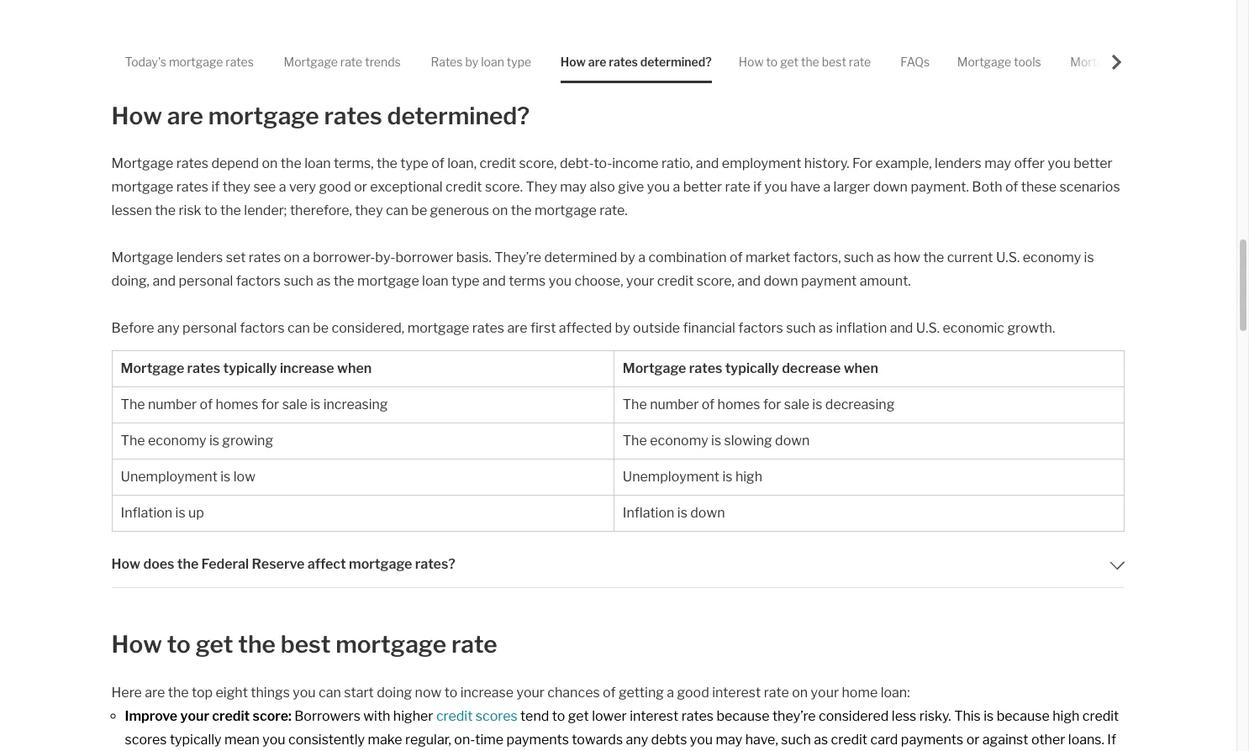 Task type: describe. For each thing, give the bounding box(es) containing it.
unemployment for unemployment is high
[[623, 470, 720, 486]]

of up lower
[[603, 685, 616, 701]]

how for how does the federal reserve affect mortgage rates?
[[112, 557, 141, 573]]

2 if from the left
[[754, 179, 762, 195]]

is inside tend to get lower interest rates because they're considered less risky. this is because high credit scores typically mean you consistently make regular, on-time payments towards any debts you may have, such as credit card payments or against other loans. i
[[984, 709, 994, 725]]

make
[[368, 732, 402, 748]]

depend
[[211, 156, 259, 172]]

and right "inflation"
[[890, 321, 914, 337]]

rate left trends
[[340, 55, 363, 69]]

and down 'market' at top right
[[738, 274, 761, 290]]

a left borrower-
[[303, 250, 310, 266]]

for
[[853, 156, 873, 172]]

your left home at the bottom right of page
[[811, 685, 839, 701]]

time
[[475, 732, 504, 748]]

payment.
[[911, 179, 970, 195]]

data provided by icanbuy | rate details
[[319, 44, 530, 59]]

best for mortgage
[[281, 631, 331, 660]]

credit down combination
[[658, 274, 694, 290]]

your up tend
[[517, 685, 545, 701]]

tend to get lower interest rates because they're considered less risky. this is because high credit scores typically mean you consistently make regular, on-time payments towards any debts you may have, such as credit card payments or against other loans. i
[[125, 709, 1123, 752]]

by right |
[[465, 55, 479, 69]]

0 horizontal spatial lenders
[[176, 250, 223, 266]]

the number of homes for sale is decreasing
[[623, 397, 895, 413]]

considered
[[819, 709, 889, 725]]

mortgage up doing,
[[112, 250, 173, 266]]

slowing
[[725, 433, 773, 449]]

is left slowing
[[712, 433, 722, 449]]

growing
[[222, 433, 273, 449]]

mortgage rate trends
[[284, 55, 401, 69]]

is left low
[[221, 470, 231, 486]]

1 horizontal spatial be
[[412, 203, 427, 219]]

mortgage rates depend on the loan terms, the type of loan, credit score, debt-to-income ratio, and employment history. for example, lenders may offer you better mortgage rates if they see a very good or exceptional credit score. they may also give you a better rate if you have a larger down payment. both of these scenarios lessen the risk to the lender; therefore, they can be generous on the mortgage rate. mortgage lenders set rates on a borrower-by-borrower basis. they're determined by a combination of market factors, such as how the current u.s. economy is doing, and personal factors such as the mortgage loan type and terms you choose, your credit score, and down payment amount. before any personal factors can be considered, mortgage rates are first affected by outside financial factors such as inflation and u.s. economic growth.
[[112, 156, 1124, 337]]

a right see
[[279, 179, 286, 195]]

very
[[289, 179, 316, 195]]

how for how to get the best mortgage rate
[[112, 631, 162, 660]]

affected
[[559, 321, 612, 337]]

sale for increasing
[[282, 397, 308, 413]]

borrowers
[[294, 709, 361, 725]]

for for decreasing
[[764, 397, 782, 413]]

rate details link
[[465, 44, 530, 59]]

unemployment is low
[[121, 470, 256, 486]]

to for tend to get lower interest rates because they're considered less risky. this is because high credit scores typically mean you consistently make regular, on-time payments towards any debts you may have, such as credit card payments or against other loans. i
[[552, 709, 565, 725]]

the for the economy is slowing down
[[623, 433, 647, 449]]

income
[[612, 156, 659, 172]]

by up choose,
[[620, 250, 636, 266]]

towards
[[572, 732, 623, 748]]

doing
[[377, 685, 412, 701]]

0 horizontal spatial be
[[313, 321, 329, 337]]

improve
[[125, 709, 178, 725]]

and down basis.
[[483, 274, 506, 290]]

is left increasing
[[310, 397, 321, 413]]

credit up score.
[[480, 156, 516, 172]]

mortgage for mortgage rate trends
[[284, 55, 338, 69]]

how for how are rates determined?
[[561, 55, 586, 69]]

or inside tend to get lower interest rates because they're considered less risky. this is because high credit scores typically mean you consistently make regular, on-time payments towards any debts you may have, such as credit card payments or against other loans. i
[[967, 732, 980, 748]]

against
[[983, 732, 1029, 748]]

rates by loan type link
[[431, 40, 532, 83]]

a left combination
[[639, 250, 646, 266]]

2 because from the left
[[997, 709, 1050, 725]]

risk
[[179, 203, 202, 219]]

borrower-
[[313, 250, 375, 266]]

rate up 'here are the top eight things you can start doing now to increase your chances of getting a good interest rate on your home loan:'
[[452, 631, 497, 660]]

on up see
[[262, 156, 278, 172]]

trends
[[365, 55, 401, 69]]

are for rates
[[589, 55, 607, 69]]

rate up they're
[[764, 685, 790, 701]]

generous
[[430, 203, 490, 219]]

is down unemployment is high
[[678, 506, 688, 522]]

mortgage tools link
[[958, 40, 1042, 83]]

lower
[[592, 709, 627, 725]]

choose,
[[575, 274, 624, 290]]

getting
[[619, 685, 664, 701]]

by left icanbuy on the left of page
[[399, 44, 412, 59]]

1 vertical spatial personal
[[183, 321, 237, 337]]

factors,
[[794, 250, 841, 266]]

such up amount.
[[844, 250, 874, 266]]

credit down loan,
[[446, 179, 482, 195]]

risky.
[[920, 709, 952, 725]]

consistently
[[289, 732, 365, 748]]

these
[[1022, 179, 1057, 195]]

inflation
[[836, 321, 888, 337]]

example,
[[876, 156, 932, 172]]

here
[[112, 685, 142, 701]]

how to get the best rate
[[739, 55, 871, 69]]

mortgage rates typically decrease when
[[623, 361, 879, 377]]

2 vertical spatial can
[[319, 685, 341, 701]]

0 vertical spatial lenders
[[935, 156, 982, 172]]

considered,
[[332, 321, 405, 337]]

last
[[116, 44, 140, 59]]

basis.
[[457, 250, 492, 266]]

low
[[234, 470, 256, 486]]

credit down eight
[[212, 709, 250, 725]]

how does the federal reserve affect mortgage rates?
[[112, 557, 456, 573]]

factors down set
[[236, 274, 281, 290]]

1 vertical spatial good
[[677, 685, 710, 701]]

you right debts
[[690, 732, 713, 748]]

other
[[1032, 732, 1066, 748]]

you down determined
[[549, 274, 572, 290]]

lessen
[[112, 203, 152, 219]]

such up decrease
[[786, 321, 816, 337]]

this
[[955, 709, 981, 725]]

unemployment for unemployment is low
[[121, 470, 218, 486]]

on down score.
[[492, 203, 508, 219]]

down down example,
[[874, 179, 908, 195]]

0 vertical spatial personal
[[179, 274, 233, 290]]

outside
[[633, 321, 680, 337]]

how
[[894, 250, 921, 266]]

0 vertical spatial score,
[[519, 156, 557, 172]]

payment
[[802, 274, 857, 290]]

less
[[892, 709, 917, 725]]

as left how
[[877, 250, 891, 266]]

of left loan,
[[432, 156, 445, 172]]

is down the economy is slowing down
[[723, 470, 733, 486]]

0 vertical spatial interest
[[713, 685, 761, 701]]

how for how to get the best rate
[[739, 55, 764, 69]]

affect
[[308, 557, 346, 573]]

2 payments from the left
[[901, 732, 964, 748]]

mortgage tools
[[958, 55, 1042, 69]]

0 horizontal spatial increase
[[280, 361, 334, 377]]

scenarios
[[1060, 179, 1121, 195]]

such down borrower-
[[284, 274, 314, 290]]

reserve
[[252, 557, 305, 573]]

last updated: november 1, 2023
[[116, 44, 294, 59]]

your down top
[[180, 709, 209, 725]]

mean
[[225, 732, 260, 748]]

0 vertical spatial scores
[[476, 709, 518, 725]]

updated:
[[143, 44, 191, 59]]

by left outside
[[615, 321, 630, 337]]

1 vertical spatial may
[[560, 179, 587, 195]]

mortgage for mortgage rates typically decrease when
[[623, 361, 687, 377]]

how to get the best rate link
[[739, 40, 871, 83]]

you down employment
[[765, 179, 788, 195]]

economy inside mortgage rates depend on the loan terms, the type of loan, credit score, debt-to-income ratio, and employment history. for example, lenders may offer you better mortgage rates if they see a very good or exceptional credit score. they may also give you a better rate if you have a larger down payment. both of these scenarios lessen the risk to the lender; therefore, they can be generous on the mortgage rate. mortgage lenders set rates on a borrower-by-borrower basis. they're determined by a combination of market factors, such as how the current u.s. economy is doing, and personal factors such as the mortgage loan type and terms you choose, your credit score, and down payment amount. before any personal factors can be considered, mortgage rates are first affected by outside financial factors such as inflation and u.s. economic growth.
[[1023, 250, 1082, 266]]

mortgage for mortgage news
[[1071, 55, 1125, 69]]

you right the give
[[647, 179, 670, 195]]

see
[[254, 179, 276, 195]]

of up the economy is growing
[[200, 397, 213, 413]]

is left "up" at the left of the page
[[175, 506, 186, 522]]

rates
[[431, 55, 463, 69]]

today's mortgage rates
[[125, 55, 254, 69]]

you right offer
[[1048, 156, 1071, 172]]

by-
[[375, 250, 396, 266]]

how to get the best mortgage rate
[[112, 631, 497, 660]]

0 horizontal spatial u.s.
[[917, 321, 940, 337]]

0 vertical spatial type
[[507, 55, 532, 69]]

mortgage for mortgage tools
[[958, 55, 1012, 69]]

1 vertical spatial they
[[355, 203, 383, 219]]

mortgage for mortgage rates depend on the loan terms, the type of loan, credit score, debt-to-income ratio, and employment history. for example, lenders may offer you better mortgage rates if they see a very good or exceptional credit score. they may also give you a better rate if you have a larger down payment. both of these scenarios lessen the risk to the lender; therefore, they can be generous on the mortgage rate. mortgage lenders set rates on a borrower-by-borrower basis. they're determined by a combination of market factors, such as how the current u.s. economy is doing, and personal factors such as the mortgage loan type and terms you choose, your credit score, and down payment amount. before any personal factors can be considered, mortgage rates are first affected by outside financial factors such as inflation and u.s. economic growth.
[[112, 156, 173, 172]]

0 vertical spatial better
[[1074, 156, 1113, 172]]

as inside tend to get lower interest rates because they're considered less risky. this is because high credit scores typically mean you consistently make regular, on-time payments towards any debts you may have, such as credit card payments or against other loans. i
[[814, 732, 829, 748]]

homes for decreasing
[[718, 397, 761, 413]]

is inside mortgage rates depend on the loan terms, the type of loan, credit score, debt-to-income ratio, and employment history. for example, lenders may offer you better mortgage rates if they see a very good or exceptional credit score. they may also give you a better rate if you have a larger down payment. both of these scenarios lessen the risk to the lender; therefore, they can be generous on the mortgage rate. mortgage lenders set rates on a borrower-by-borrower basis. they're determined by a combination of market factors, such as how the current u.s. economy is doing, and personal factors such as the mortgage loan type and terms you choose, your credit score, and down payment amount. before any personal factors can be considered, mortgage rates are first affected by outside financial factors such as inflation and u.s. economic growth.
[[1085, 250, 1095, 266]]

home
[[842, 685, 878, 701]]

chances
[[548, 685, 600, 701]]

economic
[[943, 321, 1005, 337]]

how are mortgage rates determined?
[[112, 102, 530, 130]]

regular,
[[405, 732, 452, 748]]

today's
[[125, 55, 166, 69]]

credit up on- at bottom
[[436, 709, 473, 725]]

you down score:
[[263, 732, 286, 748]]

are for mortgage
[[167, 102, 203, 130]]

is down decrease
[[813, 397, 823, 413]]

number for the number of homes for sale is decreasing
[[650, 397, 699, 413]]



Task type: locate. For each thing, give the bounding box(es) containing it.
scores inside tend to get lower interest rates because they're considered less risky. this is because high credit scores typically mean you consistently make regular, on-time payments towards any debts you may have, such as credit card payments or against other loans. i
[[125, 732, 167, 748]]

2 horizontal spatial loan
[[481, 55, 504, 69]]

2 vertical spatial may
[[716, 732, 743, 748]]

1 vertical spatial get
[[196, 631, 233, 660]]

1 vertical spatial u.s.
[[917, 321, 940, 337]]

set
[[226, 250, 246, 266]]

now
[[415, 685, 442, 701]]

2 when from the left
[[844, 361, 879, 377]]

amount.
[[860, 274, 911, 290]]

they
[[526, 179, 558, 195]]

2 horizontal spatial typically
[[726, 361, 779, 377]]

1 horizontal spatial u.s.
[[997, 250, 1020, 266]]

mortgage for mortgage rates typically increase when
[[121, 361, 184, 377]]

payments
[[507, 732, 569, 748], [901, 732, 964, 748]]

economy up unemployment is low
[[148, 433, 206, 449]]

the up the economy is growing
[[121, 397, 145, 413]]

1 vertical spatial loan
[[305, 156, 331, 172]]

1 horizontal spatial best
[[822, 55, 847, 69]]

you up improve your credit score: borrowers with higher credit scores in the left bottom of the page
[[293, 685, 316, 701]]

mortgage
[[169, 55, 223, 69], [208, 102, 319, 130], [112, 179, 173, 195], [535, 203, 597, 219], [357, 274, 419, 290], [408, 321, 470, 337], [349, 557, 412, 573], [336, 631, 447, 660]]

0 horizontal spatial interest
[[630, 709, 679, 725]]

economy for the economy is growing
[[148, 433, 206, 449]]

they down depend
[[223, 179, 251, 195]]

2 sale from the left
[[785, 397, 810, 413]]

can down exceptional
[[386, 203, 409, 219]]

1 unemployment from the left
[[121, 470, 218, 486]]

2 horizontal spatial can
[[386, 203, 409, 219]]

0 horizontal spatial homes
[[216, 397, 258, 413]]

decreasing
[[826, 397, 895, 413]]

interest inside tend to get lower interest rates because they're considered less risky. this is because high credit scores typically mean you consistently make regular, on-time payments towards any debts you may have, such as credit card payments or against other loans. i
[[630, 709, 679, 725]]

0 vertical spatial they
[[223, 179, 251, 195]]

is right this
[[984, 709, 994, 725]]

the up unemployment is high
[[623, 433, 647, 449]]

as down borrower-
[[317, 274, 331, 290]]

1 vertical spatial any
[[626, 732, 649, 748]]

1 inflation from the left
[[121, 506, 173, 522]]

on
[[262, 156, 278, 172], [492, 203, 508, 219], [284, 250, 300, 266], [792, 685, 808, 701]]

or
[[354, 179, 367, 195], [967, 732, 980, 748]]

or inside mortgage rates depend on the loan terms, the type of loan, credit score, debt-to-income ratio, and employment history. for example, lenders may offer you better mortgage rates if they see a very good or exceptional credit score. they may also give you a better rate if you have a larger down payment. both of these scenarios lessen the risk to the lender; therefore, they can be generous on the mortgage rate. mortgage lenders set rates on a borrower-by-borrower basis. they're determined by a combination of market factors, such as how the current u.s. economy is doing, and personal factors such as the mortgage loan type and terms you choose, your credit score, and down payment amount. before any personal factors can be considered, mortgage rates are first affected by outside financial factors such as inflation and u.s. economic growth.
[[354, 179, 367, 195]]

factors
[[236, 274, 281, 290], [240, 321, 285, 337], [739, 321, 784, 337]]

1 horizontal spatial loan
[[422, 274, 449, 290]]

any left debts
[[626, 732, 649, 748]]

1 horizontal spatial because
[[997, 709, 1050, 725]]

are inside mortgage rates depend on the loan terms, the type of loan, credit score, debt-to-income ratio, and employment history. for example, lenders may offer you better mortgage rates if they see a very good or exceptional credit score. they may also give you a better rate if you have a larger down payment. both of these scenarios lessen the risk to the lender; therefore, they can be generous on the mortgage rate. mortgage lenders set rates on a borrower-by-borrower basis. they're determined by a combination of market factors, such as how the current u.s. economy is doing, and personal factors such as the mortgage loan type and terms you choose, your credit score, and down payment amount. before any personal factors can be considered, mortgage rates are first affected by outside financial factors such as inflation and u.s. economic growth.
[[508, 321, 528, 337]]

1 horizontal spatial if
[[754, 179, 762, 195]]

rate down employment
[[725, 179, 751, 195]]

because up have,
[[717, 709, 770, 725]]

down down 'market' at top right
[[764, 274, 799, 290]]

economy
[[1023, 250, 1082, 266], [148, 433, 206, 449], [650, 433, 709, 449]]

credit down 'considered'
[[831, 732, 868, 748]]

the for the number of homes for sale is increasing
[[121, 397, 145, 413]]

may up both on the right top
[[985, 156, 1012, 172]]

payments down tend
[[507, 732, 569, 748]]

0 horizontal spatial get
[[196, 631, 233, 660]]

to for how to get the best mortgage rate
[[167, 631, 191, 660]]

1 vertical spatial lenders
[[176, 250, 223, 266]]

improve your credit score: borrowers with higher credit scores
[[125, 709, 518, 725]]

down right slowing
[[776, 433, 810, 449]]

loan:
[[881, 685, 910, 701]]

factors up mortgage rates typically decrease when
[[739, 321, 784, 337]]

homes
[[216, 397, 258, 413], [718, 397, 761, 413]]

number up the economy is growing
[[148, 397, 197, 413]]

card
[[871, 732, 899, 748]]

scores
[[476, 709, 518, 725], [125, 732, 167, 748]]

provided
[[348, 44, 396, 59]]

1 horizontal spatial lenders
[[935, 156, 982, 172]]

high up 'other'
[[1053, 709, 1080, 725]]

2 horizontal spatial get
[[781, 55, 799, 69]]

such
[[844, 250, 874, 266], [284, 274, 314, 290], [786, 321, 816, 337], [782, 732, 811, 748]]

get inside tend to get lower interest rates because they're considered less risky. this is because high credit scores typically mean you consistently make regular, on-time payments towards any debts you may have, such as credit card payments or against other loans. i
[[568, 709, 589, 725]]

1 horizontal spatial typically
[[223, 361, 277, 377]]

1 vertical spatial determined?
[[387, 102, 530, 130]]

to inside how to get the best rate link
[[767, 55, 778, 69]]

1 horizontal spatial number
[[650, 397, 699, 413]]

typically up the number of homes for sale is increasing
[[223, 361, 277, 377]]

determined?
[[641, 55, 712, 69], [387, 102, 530, 130]]

2 horizontal spatial economy
[[1023, 250, 1082, 266]]

0 vertical spatial get
[[781, 55, 799, 69]]

when for mortgage rates typically increase when
[[337, 361, 372, 377]]

of up the economy is slowing down
[[702, 397, 715, 413]]

number for the number of homes for sale is increasing
[[148, 397, 197, 413]]

rates inside tend to get lower interest rates because they're considered less risky. this is because high credit scores typically mean you consistently make regular, on-time payments towards any debts you may have, such as credit card payments or against other loans. i
[[682, 709, 714, 725]]

2023
[[264, 44, 294, 59]]

2 horizontal spatial may
[[985, 156, 1012, 172]]

as left "inflation"
[[819, 321, 834, 337]]

terms,
[[334, 156, 374, 172]]

exceptional
[[370, 179, 443, 195]]

have
[[791, 179, 821, 195]]

economy for the economy is slowing down
[[650, 433, 709, 449]]

how are rates determined? link
[[561, 40, 712, 83]]

1 horizontal spatial get
[[568, 709, 589, 725]]

best up things
[[281, 631, 331, 660]]

1 horizontal spatial when
[[844, 361, 879, 377]]

0 horizontal spatial high
[[736, 470, 763, 486]]

good inside mortgage rates depend on the loan terms, the type of loan, credit score, debt-to-income ratio, and employment history. for example, lenders may offer you better mortgage rates if they see a very good or exceptional credit score. they may also give you a better rate if you have a larger down payment. both of these scenarios lessen the risk to the lender; therefore, they can be generous on the mortgage rate. mortgage lenders set rates on a borrower-by-borrower basis. they're determined by a combination of market factors, such as how the current u.s. economy is doing, and personal factors such as the mortgage loan type and terms you choose, your credit score, and down payment amount. before any personal factors can be considered, mortgage rates are first affected by outside financial factors such as inflation and u.s. economic growth.
[[319, 179, 351, 195]]

0 vertical spatial any
[[157, 321, 180, 337]]

0 vertical spatial u.s.
[[997, 250, 1020, 266]]

0 vertical spatial high
[[736, 470, 763, 486]]

1 horizontal spatial homes
[[718, 397, 761, 413]]

terms
[[509, 274, 546, 290]]

payments down risky.
[[901, 732, 964, 748]]

0 horizontal spatial sale
[[282, 397, 308, 413]]

on up they're
[[792, 685, 808, 701]]

economy down these
[[1023, 250, 1082, 266]]

0 horizontal spatial may
[[560, 179, 587, 195]]

score, up they
[[519, 156, 557, 172]]

interest
[[713, 685, 761, 701], [630, 709, 679, 725]]

1 horizontal spatial increase
[[461, 685, 514, 701]]

news
[[1128, 55, 1157, 69]]

financial
[[683, 321, 736, 337]]

such inside tend to get lower interest rates because they're considered less risky. this is because high credit scores typically mean you consistently make regular, on-time payments towards any debts you may have, such as credit card payments or against other loans. i
[[782, 732, 811, 748]]

credit
[[480, 156, 516, 172], [446, 179, 482, 195], [658, 274, 694, 290], [212, 709, 250, 725], [436, 709, 473, 725], [1083, 709, 1120, 725], [831, 732, 868, 748]]

0 vertical spatial may
[[985, 156, 1012, 172]]

credit up loans.
[[1083, 709, 1120, 725]]

get for rate
[[781, 55, 799, 69]]

a
[[279, 179, 286, 195], [673, 179, 681, 195], [824, 179, 831, 195], [303, 250, 310, 266], [639, 250, 646, 266], [667, 685, 675, 701]]

1 horizontal spatial any
[[626, 732, 649, 748]]

for for increasing
[[261, 397, 279, 413]]

such down they're
[[782, 732, 811, 748]]

mortgage right 1,
[[284, 55, 338, 69]]

or down 'terms,'
[[354, 179, 367, 195]]

your inside mortgage rates depend on the loan terms, the type of loan, credit score, debt-to-income ratio, and employment history. for example, lenders may offer you better mortgage rates if they see a very good or exceptional credit score. they may also give you a better rate if you have a larger down payment. both of these scenarios lessen the risk to the lender; therefore, they can be generous on the mortgage rate. mortgage lenders set rates on a borrower-by-borrower basis. they're determined by a combination of market factors, such as how the current u.s. economy is doing, and personal factors such as the mortgage loan type and terms you choose, your credit score, and down payment amount. before any personal factors can be considered, mortgage rates are first affected by outside financial factors such as inflation and u.s. economic growth.
[[627, 274, 655, 290]]

0 horizontal spatial if
[[211, 179, 220, 195]]

scores up time
[[476, 709, 518, 725]]

lender;
[[244, 203, 287, 219]]

be
[[412, 203, 427, 219], [313, 321, 329, 337]]

1 horizontal spatial may
[[716, 732, 743, 748]]

better up scenarios
[[1074, 156, 1113, 172]]

when
[[337, 361, 372, 377], [844, 361, 879, 377]]

inflation for inflation is down
[[623, 506, 675, 522]]

growth.
[[1008, 321, 1056, 337]]

mortgage
[[284, 55, 338, 69], [958, 55, 1012, 69], [1071, 55, 1125, 69], [112, 156, 173, 172], [112, 250, 173, 266], [121, 361, 184, 377], [623, 361, 687, 377]]

the inside how to get the best rate link
[[801, 55, 820, 69]]

the up unemployment is low
[[121, 433, 145, 449]]

0 horizontal spatial they
[[223, 179, 251, 195]]

scores down improve
[[125, 732, 167, 748]]

0 horizontal spatial type
[[401, 156, 429, 172]]

the for the number of homes for sale is decreasing
[[623, 397, 647, 413]]

rate left the faqs
[[849, 55, 871, 69]]

1 vertical spatial can
[[288, 321, 310, 337]]

1 horizontal spatial for
[[764, 397, 782, 413]]

1 horizontal spatial type
[[452, 274, 480, 290]]

the
[[121, 397, 145, 413], [623, 397, 647, 413], [121, 433, 145, 449], [623, 433, 647, 449]]

and right ratio,
[[696, 156, 719, 172]]

1 when from the left
[[337, 361, 372, 377]]

a right the "have"
[[824, 179, 831, 195]]

2 horizontal spatial type
[[507, 55, 532, 69]]

0 horizontal spatial better
[[684, 179, 723, 195]]

0 vertical spatial increase
[[280, 361, 334, 377]]

determined? inside how are rates determined? 'link'
[[641, 55, 712, 69]]

1 horizontal spatial interest
[[713, 685, 761, 701]]

1,
[[254, 44, 262, 59]]

homes for increasing
[[216, 397, 258, 413]]

0 horizontal spatial number
[[148, 397, 197, 413]]

rate.
[[600, 203, 628, 219]]

therefore,
[[290, 203, 352, 219]]

can
[[386, 203, 409, 219], [288, 321, 310, 337], [319, 685, 341, 701]]

are for the
[[145, 685, 165, 701]]

unemployment up inflation is up
[[121, 470, 218, 486]]

loans.
[[1069, 732, 1105, 748]]

typically up the number of homes for sale is decreasing
[[726, 361, 779, 377]]

homes up slowing
[[718, 397, 761, 413]]

history.
[[805, 156, 850, 172]]

u.s. right current
[[997, 250, 1020, 266]]

1 horizontal spatial payments
[[901, 732, 964, 748]]

when up "decreasing"
[[844, 361, 879, 377]]

they're
[[773, 709, 816, 725]]

a right getting
[[667, 685, 675, 701]]

factors up mortgage rates typically increase when
[[240, 321, 285, 337]]

typically left "mean"
[[170, 732, 222, 748]]

first
[[531, 321, 556, 337]]

mortgage down outside
[[623, 361, 687, 377]]

1 for from the left
[[261, 397, 279, 413]]

how for how are mortgage rates determined?
[[112, 102, 162, 130]]

0 horizontal spatial typically
[[170, 732, 222, 748]]

of right both on the right top
[[1006, 179, 1019, 195]]

0 horizontal spatial when
[[337, 361, 372, 377]]

1 horizontal spatial economy
[[650, 433, 709, 449]]

typically inside tend to get lower interest rates because they're considered less risky. this is because high credit scores typically mean you consistently make regular, on-time payments towards any debts you may have, such as credit card payments or against other loans. i
[[170, 732, 222, 748]]

0 horizontal spatial score,
[[519, 156, 557, 172]]

any inside mortgage rates depend on the loan terms, the type of loan, credit score, debt-to-income ratio, and employment history. for example, lenders may offer you better mortgage rates if they see a very good or exceptional credit score. they may also give you a better rate if you have a larger down payment. both of these scenarios lessen the risk to the lender; therefore, they can be generous on the mortgage rate. mortgage lenders set rates on a borrower-by-borrower basis. they're determined by a combination of market factors, such as how the current u.s. economy is doing, and personal factors such as the mortgage loan type and terms you choose, your credit score, and down payment amount. before any personal factors can be considered, mortgage rates are first affected by outside financial factors such as inflation and u.s. economic growth.
[[157, 321, 180, 337]]

sale for decreasing
[[785, 397, 810, 413]]

0 horizontal spatial because
[[717, 709, 770, 725]]

0 horizontal spatial determined?
[[387, 102, 530, 130]]

1 payments from the left
[[507, 732, 569, 748]]

may inside tend to get lower interest rates because they're considered less risky. this is because high credit scores typically mean you consistently make regular, on-time payments towards any debts you may have, such as credit card payments or against other loans. i
[[716, 732, 743, 748]]

next image
[[1110, 54, 1126, 69]]

icanbuy
[[414, 44, 457, 59]]

score:
[[253, 709, 292, 725]]

and right doing,
[[153, 274, 176, 290]]

if
[[211, 179, 220, 195], [754, 179, 762, 195]]

down down unemployment is high
[[691, 506, 725, 522]]

when for mortgage rates typically decrease when
[[844, 361, 879, 377]]

when up increasing
[[337, 361, 372, 377]]

inflation
[[121, 506, 173, 522], [623, 506, 675, 522]]

be down exceptional
[[412, 203, 427, 219]]

how are rates determined?
[[561, 55, 712, 69]]

0 horizontal spatial or
[[354, 179, 367, 195]]

determined
[[545, 250, 618, 266]]

personal
[[179, 274, 233, 290], [183, 321, 237, 337]]

borrower
[[396, 250, 454, 266]]

as
[[877, 250, 891, 266], [317, 274, 331, 290], [819, 321, 834, 337], [814, 732, 829, 748]]

1 vertical spatial type
[[401, 156, 429, 172]]

1 vertical spatial interest
[[630, 709, 679, 725]]

inflation left "up" at the left of the page
[[121, 506, 173, 522]]

unemployment up inflation is down
[[623, 470, 720, 486]]

today's mortgage rates link
[[125, 40, 254, 83]]

is left growing
[[209, 433, 219, 449]]

1 horizontal spatial score,
[[697, 274, 735, 290]]

as down they're
[[814, 732, 829, 748]]

high down slowing
[[736, 470, 763, 486]]

how inside 'link'
[[561, 55, 586, 69]]

to inside mortgage rates depend on the loan terms, the type of loan, credit score, debt-to-income ratio, and employment history. for example, lenders may offer you better mortgage rates if they see a very good or exceptional credit score. they may also give you a better rate if you have a larger down payment. both of these scenarios lessen the risk to the lender; therefore, they can be generous on the mortgage rate. mortgage lenders set rates on a borrower-by-borrower basis. they're determined by a combination of market factors, such as how the current u.s. economy is doing, and personal factors such as the mortgage loan type and terms you choose, your credit score, and down payment amount. before any personal factors can be considered, mortgage rates are first affected by outside financial factors such as inflation and u.s. economic growth.
[[204, 203, 218, 219]]

rate
[[465, 44, 491, 59]]

a down ratio,
[[673, 179, 681, 195]]

get for mortgage
[[196, 631, 233, 660]]

decrease
[[782, 361, 841, 377]]

faqs
[[901, 55, 930, 69]]

before
[[112, 321, 154, 337]]

2 homes from the left
[[718, 397, 761, 413]]

increase up increasing
[[280, 361, 334, 377]]

personal down set
[[179, 274, 233, 290]]

1 horizontal spatial better
[[1074, 156, 1113, 172]]

faqs link
[[901, 40, 930, 83]]

rate inside mortgage rates depend on the loan terms, the type of loan, credit score, debt-to-income ratio, and employment history. for example, lenders may offer you better mortgage rates if they see a very good or exceptional credit score. they may also give you a better rate if you have a larger down payment. both of these scenarios lessen the risk to the lender; therefore, they can be generous on the mortgage rate. mortgage lenders set rates on a borrower-by-borrower basis. they're determined by a combination of market factors, such as how the current u.s. economy is doing, and personal factors such as the mortgage loan type and terms you choose, your credit score, and down payment amount. before any personal factors can be considered, mortgage rates are first affected by outside financial factors such as inflation and u.s. economic growth.
[[725, 179, 751, 195]]

good up therefore, at left
[[319, 179, 351, 195]]

better down ratio,
[[684, 179, 723, 195]]

the number of homes for sale is increasing
[[121, 397, 388, 413]]

personal up mortgage rates typically increase when
[[183, 321, 237, 337]]

0 vertical spatial loan
[[481, 55, 504, 69]]

any inside tend to get lower interest rates because they're considered less risky. this is because high credit scores typically mean you consistently make regular, on-time payments towards any debts you may have, such as credit card payments or against other loans. i
[[626, 732, 649, 748]]

they're
[[495, 250, 542, 266]]

0 vertical spatial determined?
[[641, 55, 712, 69]]

are inside 'link'
[[589, 55, 607, 69]]

because up against
[[997, 709, 1050, 725]]

1 if from the left
[[211, 179, 220, 195]]

|
[[460, 44, 463, 59]]

1 number from the left
[[148, 397, 197, 413]]

mortgage down before
[[121, 361, 184, 377]]

unemployment
[[121, 470, 218, 486], [623, 470, 720, 486]]

1 homes from the left
[[216, 397, 258, 413]]

1 vertical spatial increase
[[461, 685, 514, 701]]

2 for from the left
[[764, 397, 782, 413]]

0 horizontal spatial any
[[157, 321, 180, 337]]

larger
[[834, 179, 871, 195]]

2 unemployment from the left
[[623, 470, 720, 486]]

1 because from the left
[[717, 709, 770, 725]]

any right before
[[157, 321, 180, 337]]

good
[[319, 179, 351, 195], [677, 685, 710, 701]]

any
[[157, 321, 180, 337], [626, 732, 649, 748]]

mortgage rates typically increase when
[[121, 361, 372, 377]]

0 vertical spatial or
[[354, 179, 367, 195]]

they
[[223, 179, 251, 195], [355, 203, 383, 219]]

get for rates
[[568, 709, 589, 725]]

mortgage up lessen
[[112, 156, 173, 172]]

0 horizontal spatial scores
[[125, 732, 167, 748]]

0 horizontal spatial loan
[[305, 156, 331, 172]]

inflation down unemployment is high
[[623, 506, 675, 522]]

inflation for inflation is up
[[121, 506, 173, 522]]

homes down mortgage rates typically increase when
[[216, 397, 258, 413]]

0 vertical spatial be
[[412, 203, 427, 219]]

by
[[399, 44, 412, 59], [465, 55, 479, 69], [620, 250, 636, 266], [615, 321, 630, 337]]

can up mortgage rates typically increase when
[[288, 321, 310, 337]]

2 number from the left
[[650, 397, 699, 413]]

1 horizontal spatial high
[[1053, 709, 1080, 725]]

type down basis.
[[452, 274, 480, 290]]

number up the economy is slowing down
[[650, 397, 699, 413]]

1 vertical spatial high
[[1053, 709, 1080, 725]]

high
[[736, 470, 763, 486], [1053, 709, 1080, 725]]

score, down combination
[[697, 274, 735, 290]]

with
[[364, 709, 391, 725]]

1 horizontal spatial inflation
[[623, 506, 675, 522]]

1 vertical spatial score,
[[697, 274, 735, 290]]

of left 'market' at top right
[[730, 250, 743, 266]]

2 vertical spatial loan
[[422, 274, 449, 290]]

offer
[[1015, 156, 1045, 172]]

1 horizontal spatial determined?
[[641, 55, 712, 69]]

loan
[[481, 55, 504, 69], [305, 156, 331, 172], [422, 274, 449, 290]]

to for how to get the best rate
[[767, 55, 778, 69]]

may left have,
[[716, 732, 743, 748]]

1 horizontal spatial good
[[677, 685, 710, 701]]

1 horizontal spatial or
[[967, 732, 980, 748]]

1 vertical spatial scores
[[125, 732, 167, 748]]

the for the economy is growing
[[121, 433, 145, 449]]

rates inside 'link'
[[609, 55, 638, 69]]

2 vertical spatial get
[[568, 709, 589, 725]]

typically for increase
[[223, 361, 277, 377]]

mortgage news link
[[1071, 40, 1157, 83]]

2 vertical spatial type
[[452, 274, 480, 290]]

0 vertical spatial can
[[386, 203, 409, 219]]

for down mortgage rates typically decrease when
[[764, 397, 782, 413]]

to inside tend to get lower interest rates because they're considered less risky. this is because high credit scores typically mean you consistently make regular, on-time payments towards any debts you may have, such as credit card payments or against other loans. i
[[552, 709, 565, 725]]

typically for decrease
[[726, 361, 779, 377]]

1 horizontal spatial unemployment
[[623, 470, 720, 486]]

high inside tend to get lower interest rates because they're considered less risky. this is because high credit scores typically mean you consistently make regular, on-time payments towards any debts you may have, such as credit card payments or against other loans. i
[[1053, 709, 1080, 725]]

best
[[822, 55, 847, 69], [281, 631, 331, 660]]

2 inflation from the left
[[623, 506, 675, 522]]

may down debt-
[[560, 179, 587, 195]]

combination
[[649, 250, 727, 266]]

1 vertical spatial best
[[281, 631, 331, 660]]

best for rate
[[822, 55, 847, 69]]

0 horizontal spatial inflation
[[121, 506, 173, 522]]

on left borrower-
[[284, 250, 300, 266]]

1 horizontal spatial they
[[355, 203, 383, 219]]

give
[[618, 179, 645, 195]]

1 sale from the left
[[282, 397, 308, 413]]

details
[[494, 44, 530, 59]]

loan,
[[448, 156, 477, 172]]



Task type: vqa. For each thing, say whether or not it's contained in the screenshot.
Inflation corresponding to Inflation is down
yes



